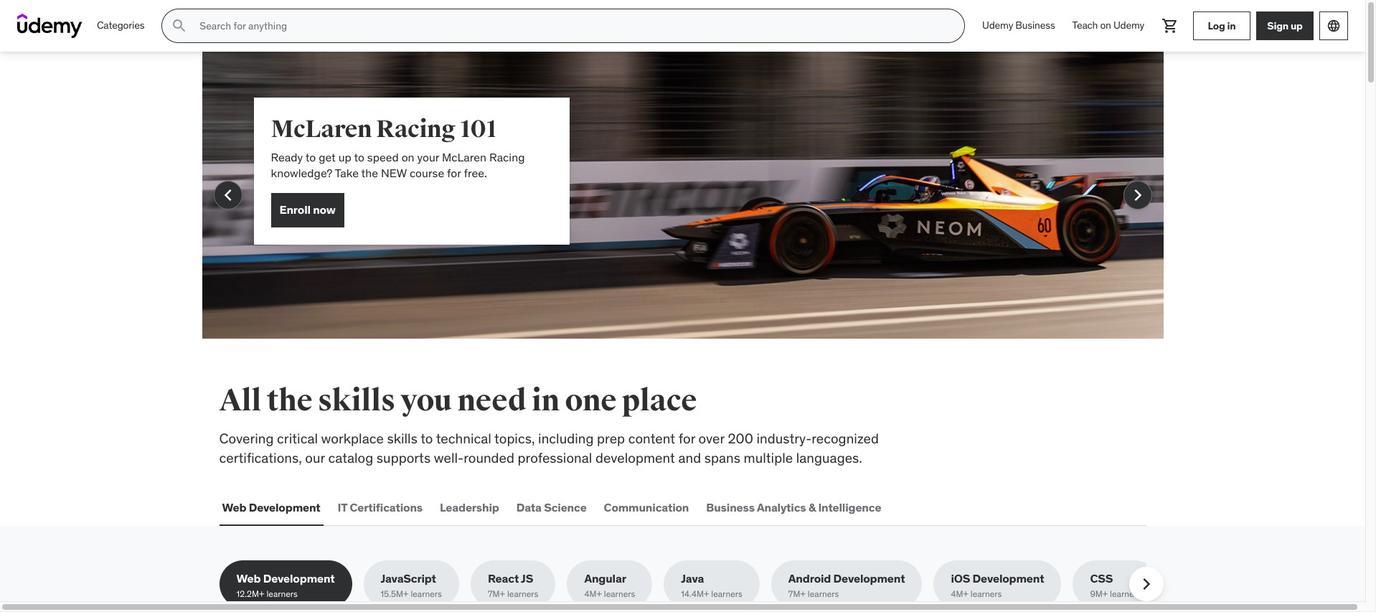 Task type: describe. For each thing, give the bounding box(es) containing it.
12.2m+
[[237, 589, 265, 600]]

9m+
[[1091, 589, 1108, 600]]

on inside mclaren racing 101 ready to get up to speed on your mclaren racing knowledge? take the new course for free.
[[402, 150, 415, 164]]

critical
[[277, 430, 318, 447]]

spans
[[705, 449, 741, 466]]

react
[[488, 571, 519, 586]]

15.5m+
[[381, 589, 409, 600]]

web development
[[222, 500, 321, 514]]

101
[[460, 114, 497, 144]]

choose a language image
[[1327, 19, 1342, 33]]

next image
[[1135, 573, 1158, 596]]

web development 12.2m+ learners
[[237, 571, 335, 600]]

leadership
[[440, 500, 499, 514]]

sign up
[[1268, 19, 1303, 32]]

all
[[219, 383, 261, 419]]

new
[[381, 166, 407, 180]]

udemy business link
[[974, 9, 1064, 43]]

ios
[[951, 571, 971, 586]]

0 vertical spatial mclaren
[[271, 114, 372, 144]]

next image
[[1127, 184, 1150, 207]]

&
[[809, 500, 816, 514]]

our
[[305, 449, 325, 466]]

android development 7m+ learners
[[789, 571, 905, 600]]

languages.
[[797, 449, 863, 466]]

communication button
[[601, 490, 692, 525]]

recognized
[[812, 430, 879, 447]]

java
[[681, 571, 704, 586]]

android
[[789, 571, 831, 586]]

your
[[417, 150, 439, 164]]

javascript
[[381, 571, 436, 586]]

development for android development 7m+ learners
[[834, 571, 905, 586]]

it certifications
[[338, 500, 423, 514]]

teach on udemy link
[[1064, 9, 1153, 43]]

data science button
[[514, 490, 590, 525]]

4m+ inside ios development 4m+ learners
[[951, 589, 969, 600]]

200
[[728, 430, 754, 447]]

javascript 15.5m+ learners
[[381, 571, 442, 600]]

rounded
[[464, 449, 515, 466]]

mclaren racing 101 ready to get up to speed on your mclaren racing knowledge? take the new course for free.
[[271, 114, 525, 180]]

you
[[401, 383, 452, 419]]

carousel element
[[202, 52, 1164, 339]]

topics,
[[495, 430, 535, 447]]

web for web development
[[222, 500, 246, 514]]

topic filters element
[[219, 561, 1164, 608]]

communication
[[604, 500, 689, 514]]

1 vertical spatial in
[[532, 383, 560, 419]]

place
[[622, 383, 697, 419]]

leadership button
[[437, 490, 502, 525]]

udemy business
[[983, 19, 1055, 32]]

to for critical
[[421, 430, 433, 447]]

learners inside javascript 15.5m+ learners
[[411, 589, 442, 600]]

development
[[596, 449, 675, 466]]

learners inside android development 7m+ learners
[[808, 589, 839, 600]]

web for web development 12.2m+ learners
[[237, 571, 261, 586]]

development for web development 12.2m+ learners
[[263, 571, 335, 586]]

previous image
[[216, 184, 239, 207]]

14.4m+
[[681, 589, 709, 600]]

7m+ for android development
[[789, 589, 806, 600]]

7m+ for react js
[[488, 589, 505, 600]]

certifications
[[350, 500, 423, 514]]

0 vertical spatial skills
[[318, 383, 395, 419]]

css
[[1091, 571, 1113, 586]]

1 horizontal spatial in
[[1228, 19, 1236, 32]]

it
[[338, 500, 347, 514]]

now
[[313, 203, 336, 217]]

supports
[[377, 449, 431, 466]]

enroll
[[280, 203, 311, 217]]

need
[[458, 383, 527, 419]]

for inside mclaren racing 101 ready to get up to speed on your mclaren racing knowledge? take the new course for free.
[[447, 166, 461, 180]]

0 horizontal spatial racing
[[376, 114, 456, 144]]

1 udemy from the left
[[983, 19, 1014, 32]]

business analytics & intelligence
[[706, 500, 882, 514]]

learners inside web development 12.2m+ learners
[[267, 589, 298, 600]]

professional
[[518, 449, 592, 466]]

log in
[[1208, 19, 1236, 32]]

data science
[[517, 500, 587, 514]]

teach
[[1073, 19, 1098, 32]]

log in link
[[1194, 11, 1251, 40]]



Task type: locate. For each thing, give the bounding box(es) containing it.
2 learners from the left
[[411, 589, 442, 600]]

0 horizontal spatial business
[[706, 500, 755, 514]]

development inside button
[[249, 500, 321, 514]]

4m+ down ios
[[951, 589, 969, 600]]

4m+
[[585, 589, 602, 600], [951, 589, 969, 600]]

0 vertical spatial business
[[1016, 19, 1055, 32]]

enroll now link
[[271, 193, 344, 227]]

catalog
[[328, 449, 373, 466]]

1 vertical spatial racing
[[489, 150, 525, 164]]

business analytics & intelligence button
[[704, 490, 885, 525]]

the
[[361, 166, 378, 180], [267, 383, 313, 419]]

on left your
[[402, 150, 415, 164]]

0 vertical spatial in
[[1228, 19, 1236, 32]]

learners inside java 14.4m+ learners
[[712, 589, 743, 600]]

get
[[319, 150, 336, 164]]

web
[[222, 500, 246, 514], [237, 571, 261, 586]]

business left the teach
[[1016, 19, 1055, 32]]

Search for anything text field
[[197, 14, 948, 38]]

speed
[[367, 150, 399, 164]]

react js 7m+ learners
[[488, 571, 539, 600]]

the down the speed
[[361, 166, 378, 180]]

skills inside covering critical workplace skills to technical topics, including prep content for over 200 industry-recognized certifications, our catalog supports well-rounded professional development and spans multiple languages.
[[387, 430, 418, 447]]

racing
[[376, 114, 456, 144], [489, 150, 525, 164]]

web development button
[[219, 490, 323, 525]]

covering critical workplace skills to technical topics, including prep content for over 200 industry-recognized certifications, our catalog supports well-rounded professional development and spans multiple languages.
[[219, 430, 879, 466]]

1 learners from the left
[[267, 589, 298, 600]]

2 7m+ from the left
[[789, 589, 806, 600]]

including
[[538, 430, 594, 447]]

to
[[306, 150, 316, 164], [354, 150, 365, 164], [421, 430, 433, 447]]

in up including
[[532, 383, 560, 419]]

learners inside "css 9m+ learners"
[[1110, 589, 1142, 600]]

3 learners from the left
[[507, 589, 539, 600]]

4 learners from the left
[[604, 589, 635, 600]]

angular 4m+ learners
[[585, 571, 635, 600]]

development right android on the bottom right
[[834, 571, 905, 586]]

1 horizontal spatial for
[[679, 430, 696, 447]]

java 14.4m+ learners
[[681, 571, 743, 600]]

business down spans
[[706, 500, 755, 514]]

up right sign
[[1291, 19, 1303, 32]]

7 learners from the left
[[971, 589, 1002, 600]]

2 udemy from the left
[[1114, 19, 1145, 32]]

1 vertical spatial on
[[402, 150, 415, 164]]

for up and
[[679, 430, 696, 447]]

skills up 'workplace'
[[318, 383, 395, 419]]

to up take
[[354, 150, 365, 164]]

up up take
[[339, 150, 352, 164]]

skills
[[318, 383, 395, 419], [387, 430, 418, 447]]

learners inside the angular 4m+ learners
[[604, 589, 635, 600]]

0 horizontal spatial to
[[306, 150, 316, 164]]

science
[[544, 500, 587, 514]]

workplace
[[321, 430, 384, 447]]

learners
[[267, 589, 298, 600], [411, 589, 442, 600], [507, 589, 539, 600], [604, 589, 635, 600], [712, 589, 743, 600], [808, 589, 839, 600], [971, 589, 1002, 600], [1110, 589, 1142, 600]]

ready
[[271, 150, 303, 164]]

it certifications button
[[335, 490, 426, 525]]

js
[[521, 571, 533, 586]]

log
[[1208, 19, 1226, 32]]

for
[[447, 166, 461, 180], [679, 430, 696, 447]]

web inside web development 12.2m+ learners
[[237, 571, 261, 586]]

1 4m+ from the left
[[585, 589, 602, 600]]

intelligence
[[819, 500, 882, 514]]

1 horizontal spatial on
[[1101, 19, 1112, 32]]

on right the teach
[[1101, 19, 1112, 32]]

submit search image
[[171, 17, 188, 34]]

1 horizontal spatial up
[[1291, 19, 1303, 32]]

well-
[[434, 449, 464, 466]]

enroll now
[[280, 203, 336, 217]]

data
[[517, 500, 542, 514]]

racing down 101
[[489, 150, 525, 164]]

1 horizontal spatial the
[[361, 166, 378, 180]]

7m+ down android on the bottom right
[[789, 589, 806, 600]]

development for web development
[[249, 500, 321, 514]]

racing up your
[[376, 114, 456, 144]]

0 horizontal spatial mclaren
[[271, 114, 372, 144]]

0 vertical spatial up
[[1291, 19, 1303, 32]]

mclaren
[[271, 114, 372, 144], [442, 150, 487, 164]]

free.
[[464, 166, 487, 180]]

0 horizontal spatial for
[[447, 166, 461, 180]]

teach on udemy
[[1073, 19, 1145, 32]]

all the skills you need in one place
[[219, 383, 697, 419]]

over
[[699, 430, 725, 447]]

business
[[1016, 19, 1055, 32], [706, 500, 755, 514]]

angular
[[585, 571, 626, 586]]

1 horizontal spatial 4m+
[[951, 589, 969, 600]]

1 vertical spatial the
[[267, 383, 313, 419]]

0 horizontal spatial udemy
[[983, 19, 1014, 32]]

4m+ down angular at the bottom of the page
[[585, 589, 602, 600]]

web down certifications,
[[222, 500, 246, 514]]

1 vertical spatial business
[[706, 500, 755, 514]]

0 vertical spatial racing
[[376, 114, 456, 144]]

multiple
[[744, 449, 793, 466]]

0 horizontal spatial the
[[267, 383, 313, 419]]

udemy
[[983, 19, 1014, 32], [1114, 19, 1145, 32]]

1 horizontal spatial business
[[1016, 19, 1055, 32]]

and
[[679, 449, 701, 466]]

development inside web development 12.2m+ learners
[[263, 571, 335, 586]]

technical
[[436, 430, 492, 447]]

development inside android development 7m+ learners
[[834, 571, 905, 586]]

analytics
[[757, 500, 806, 514]]

the up critical
[[267, 383, 313, 419]]

shopping cart with 0 items image
[[1162, 17, 1179, 34]]

sign
[[1268, 19, 1289, 32]]

0 vertical spatial the
[[361, 166, 378, 180]]

course
[[410, 166, 444, 180]]

categories
[[97, 19, 145, 32]]

4m+ inside the angular 4m+ learners
[[585, 589, 602, 600]]

8 learners from the left
[[1110, 589, 1142, 600]]

sign up link
[[1257, 11, 1314, 40]]

1 horizontal spatial racing
[[489, 150, 525, 164]]

1 horizontal spatial to
[[354, 150, 365, 164]]

in right log
[[1228, 19, 1236, 32]]

to inside covering critical workplace skills to technical topics, including prep content for over 200 industry-recognized certifications, our catalog supports well-rounded professional development and spans multiple languages.
[[421, 430, 433, 447]]

covering
[[219, 430, 274, 447]]

development inside ios development 4m+ learners
[[973, 571, 1045, 586]]

development right ios
[[973, 571, 1045, 586]]

2 horizontal spatial to
[[421, 430, 433, 447]]

mclaren up get
[[271, 114, 372, 144]]

certifications,
[[219, 449, 302, 466]]

industry-
[[757, 430, 812, 447]]

7m+ inside react js 7m+ learners
[[488, 589, 505, 600]]

0 vertical spatial web
[[222, 500, 246, 514]]

to left get
[[306, 150, 316, 164]]

5 learners from the left
[[712, 589, 743, 600]]

1 vertical spatial up
[[339, 150, 352, 164]]

for left "free."
[[447, 166, 461, 180]]

ios development 4m+ learners
[[951, 571, 1045, 600]]

content
[[629, 430, 676, 447]]

web up 12.2m+
[[237, 571, 261, 586]]

1 horizontal spatial mclaren
[[442, 150, 487, 164]]

7m+ inside android development 7m+ learners
[[789, 589, 806, 600]]

prep
[[597, 430, 625, 447]]

take
[[335, 166, 359, 180]]

mclaren up "free."
[[442, 150, 487, 164]]

in
[[1228, 19, 1236, 32], [532, 383, 560, 419]]

learners inside ios development 4m+ learners
[[971, 589, 1002, 600]]

1 vertical spatial for
[[679, 430, 696, 447]]

1 7m+ from the left
[[488, 589, 505, 600]]

web inside button
[[222, 500, 246, 514]]

learners inside react js 7m+ learners
[[507, 589, 539, 600]]

7m+
[[488, 589, 505, 600], [789, 589, 806, 600]]

7m+ down "react"
[[488, 589, 505, 600]]

knowledge?
[[271, 166, 333, 180]]

development up 12.2m+
[[263, 571, 335, 586]]

0 horizontal spatial 4m+
[[585, 589, 602, 600]]

business inside button
[[706, 500, 755, 514]]

one
[[565, 383, 617, 419]]

on
[[1101, 19, 1112, 32], [402, 150, 415, 164]]

the inside mclaren racing 101 ready to get up to speed on your mclaren racing knowledge? take the new course for free.
[[361, 166, 378, 180]]

0 horizontal spatial on
[[402, 150, 415, 164]]

0 horizontal spatial up
[[339, 150, 352, 164]]

for inside covering critical workplace skills to technical topics, including prep content for over 200 industry-recognized certifications, our catalog supports well-rounded professional development and spans multiple languages.
[[679, 430, 696, 447]]

development for ios development 4m+ learners
[[973, 571, 1045, 586]]

up inside mclaren racing 101 ready to get up to speed on your mclaren racing knowledge? take the new course for free.
[[339, 150, 352, 164]]

udemy image
[[17, 14, 83, 38]]

0 horizontal spatial 7m+
[[488, 589, 505, 600]]

1 vertical spatial mclaren
[[442, 150, 487, 164]]

to up supports
[[421, 430, 433, 447]]

0 horizontal spatial in
[[532, 383, 560, 419]]

categories button
[[88, 9, 153, 43]]

0 vertical spatial on
[[1101, 19, 1112, 32]]

6 learners from the left
[[808, 589, 839, 600]]

1 horizontal spatial 7m+
[[789, 589, 806, 600]]

1 vertical spatial skills
[[387, 430, 418, 447]]

0 vertical spatial for
[[447, 166, 461, 180]]

css 9m+ learners
[[1091, 571, 1142, 600]]

development down certifications,
[[249, 500, 321, 514]]

2 4m+ from the left
[[951, 589, 969, 600]]

1 horizontal spatial udemy
[[1114, 19, 1145, 32]]

skills up supports
[[387, 430, 418, 447]]

to for racing
[[306, 150, 316, 164]]

1 vertical spatial web
[[237, 571, 261, 586]]

up
[[1291, 19, 1303, 32], [339, 150, 352, 164]]



Task type: vqa. For each thing, say whether or not it's contained in the screenshot.
10X inside 10X SUPERHUMAN Focus: Maximize Your Brain & Focus
no



